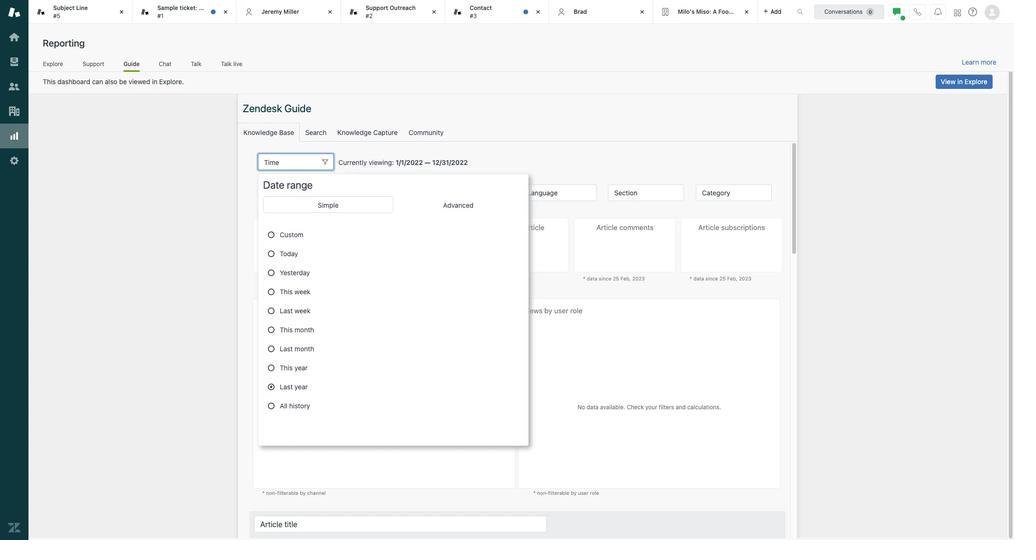 Task type: describe. For each thing, give the bounding box(es) containing it.
meet
[[199, 4, 213, 11]]

tab containing contact
[[445, 0, 550, 24]]

conversations button
[[815, 4, 885, 19]]

#2
[[366, 12, 373, 19]]

admin image
[[8, 154, 20, 167]]

contact #3
[[470, 4, 492, 19]]

a
[[713, 8, 718, 15]]

guide
[[124, 60, 140, 67]]

milo's miso: a foodlez subsidiary
[[679, 8, 772, 15]]

learn
[[963, 58, 980, 66]]

2 close image from the left
[[221, 7, 231, 17]]

support for support outreach #2
[[366, 4, 389, 11]]

support for support
[[83, 60, 104, 67]]

#5
[[53, 12, 60, 19]]

conversations
[[825, 8, 863, 15]]

chat
[[159, 60, 172, 67]]

reporting
[[43, 38, 85, 48]]

milo's miso: a foodlez subsidiary tab
[[654, 0, 772, 24]]

learn more link
[[963, 58, 997, 67]]

tabs tab list
[[29, 0, 788, 24]]

viewed
[[129, 77, 150, 86]]

brad tab
[[550, 0, 654, 24]]

tab containing subject line
[[29, 0, 133, 24]]

notifications image
[[935, 8, 943, 15]]

outreach
[[390, 4, 416, 11]]

the
[[215, 4, 224, 11]]

be
[[119, 77, 127, 86]]

talk live link
[[221, 60, 243, 70]]

organizations image
[[8, 105, 20, 117]]

view
[[942, 77, 956, 86]]

subject
[[53, 4, 75, 11]]

chat link
[[159, 60, 172, 70]]

tab containing support outreach
[[341, 0, 445, 24]]

can
[[92, 77, 103, 86]]

sample ticket: meet the ticket #1
[[157, 4, 241, 19]]

main element
[[0, 0, 29, 540]]

add
[[771, 8, 782, 15]]

close image for jeremy miller tab
[[325, 7, 335, 17]]

view in explore
[[942, 77, 988, 86]]

live
[[234, 60, 243, 67]]



Task type: locate. For each thing, give the bounding box(es) containing it.
guide link
[[124, 60, 140, 72]]

close image right the foodlez
[[742, 7, 752, 17]]

ticket
[[225, 4, 241, 11]]

talk for talk
[[191, 60, 202, 67]]

1 in from the left
[[152, 77, 158, 86]]

0 horizontal spatial in
[[152, 77, 158, 86]]

close image left brad
[[534, 7, 543, 17]]

1 horizontal spatial close image
[[534, 7, 543, 17]]

2 talk from the left
[[221, 60, 232, 67]]

support up #2
[[366, 4, 389, 11]]

this
[[43, 77, 56, 86]]

support inside support outreach #2
[[366, 4, 389, 11]]

tab containing sample ticket: meet the ticket
[[133, 0, 241, 24]]

#3
[[470, 12, 477, 19]]

learn more
[[963, 58, 997, 66]]

more
[[982, 58, 997, 66]]

2 tab from the left
[[133, 0, 241, 24]]

miller
[[284, 8, 299, 15]]

1 horizontal spatial support
[[366, 4, 389, 11]]

explore up this
[[43, 60, 63, 67]]

jeremy miller
[[262, 8, 299, 15]]

talk right chat
[[191, 60, 202, 67]]

support up "can"
[[83, 60, 104, 67]]

explore inside explore link
[[43, 60, 63, 67]]

3 close image from the left
[[325, 7, 335, 17]]

1 vertical spatial explore
[[965, 77, 988, 86]]

view in explore button
[[936, 75, 994, 89]]

jeremy
[[262, 8, 282, 15]]

get started image
[[8, 31, 20, 43]]

support outreach #2
[[366, 4, 416, 19]]

customers image
[[8, 80, 20, 93]]

dashboard
[[58, 77, 90, 86]]

explore link
[[43, 60, 63, 70]]

in inside button
[[958, 77, 964, 86]]

2 in from the left
[[958, 77, 964, 86]]

0 vertical spatial explore
[[43, 60, 63, 67]]

get help image
[[969, 8, 978, 16]]

explore down learn more link
[[965, 77, 988, 86]]

talk live
[[221, 60, 243, 67]]

zendesk support image
[[8, 6, 20, 19]]

close image right outreach
[[430, 7, 439, 17]]

support link
[[82, 60, 105, 70]]

0 horizontal spatial support
[[83, 60, 104, 67]]

close image
[[117, 7, 127, 17], [221, 7, 231, 17], [325, 7, 335, 17], [638, 7, 648, 17]]

close image right the "meet" at the left of page
[[221, 7, 231, 17]]

close image left #1
[[117, 7, 127, 17]]

zendesk image
[[8, 521, 20, 534]]

views image
[[8, 56, 20, 68]]

this dashboard can also be viewed in explore.
[[43, 77, 184, 86]]

1 tab from the left
[[29, 0, 133, 24]]

also
[[105, 77, 117, 86]]

foodlez
[[719, 8, 741, 15]]

3 close image from the left
[[742, 7, 752, 17]]

close image for brad tab at the top of the page
[[638, 7, 648, 17]]

subject line #5
[[53, 4, 88, 19]]

add button
[[758, 0, 788, 23]]

explore
[[43, 60, 63, 67], [965, 77, 988, 86]]

in right the view
[[958, 77, 964, 86]]

zendesk products image
[[955, 9, 962, 16]]

close image inside jeremy miller tab
[[325, 7, 335, 17]]

0 horizontal spatial talk
[[191, 60, 202, 67]]

1 vertical spatial support
[[83, 60, 104, 67]]

1 talk from the left
[[191, 60, 202, 67]]

button displays agent's chat status as online. image
[[894, 8, 901, 15]]

explore.
[[159, 77, 184, 86]]

4 close image from the left
[[638, 7, 648, 17]]

0 horizontal spatial explore
[[43, 60, 63, 67]]

jeremy miller tab
[[237, 0, 341, 24]]

4 tab from the left
[[445, 0, 550, 24]]

close image inside brad tab
[[638, 7, 648, 17]]

milo's
[[679, 8, 695, 15]]

contact
[[470, 4, 492, 11]]

#1
[[157, 12, 164, 19]]

brad
[[574, 8, 587, 15]]

ticket:
[[180, 4, 197, 11]]

0 horizontal spatial close image
[[430, 7, 439, 17]]

close image left milo's
[[638, 7, 648, 17]]

3 tab from the left
[[341, 0, 445, 24]]

1 close image from the left
[[430, 7, 439, 17]]

talk for talk live
[[221, 60, 232, 67]]

close image inside milo's miso: a foodlez subsidiary tab
[[742, 7, 752, 17]]

line
[[76, 4, 88, 11]]

explore inside view in explore button
[[965, 77, 988, 86]]

close image for tab containing subject line
[[117, 7, 127, 17]]

talk link
[[191, 60, 202, 70]]

support
[[366, 4, 389, 11], [83, 60, 104, 67]]

2 horizontal spatial close image
[[742, 7, 752, 17]]

2 close image from the left
[[534, 7, 543, 17]]

close image
[[430, 7, 439, 17], [534, 7, 543, 17], [742, 7, 752, 17]]

close image for tab containing support outreach
[[430, 7, 439, 17]]

talk
[[191, 60, 202, 67], [221, 60, 232, 67]]

sample
[[157, 4, 178, 11]]

in right viewed
[[152, 77, 158, 86]]

talk left the live
[[221, 60, 232, 67]]

tab
[[29, 0, 133, 24], [133, 0, 241, 24], [341, 0, 445, 24], [445, 0, 550, 24]]

1 horizontal spatial explore
[[965, 77, 988, 86]]

reporting image
[[8, 130, 20, 142]]

1 horizontal spatial talk
[[221, 60, 232, 67]]

miso:
[[697, 8, 712, 15]]

in
[[152, 77, 158, 86], [958, 77, 964, 86]]

close image for milo's miso: a foodlez subsidiary tab
[[742, 7, 752, 17]]

subsidiary
[[743, 8, 772, 15]]

1 horizontal spatial in
[[958, 77, 964, 86]]

0 vertical spatial support
[[366, 4, 389, 11]]

1 close image from the left
[[117, 7, 127, 17]]

close image right miller
[[325, 7, 335, 17]]



Task type: vqa. For each thing, say whether or not it's contained in the screenshot.
View Status Link
no



